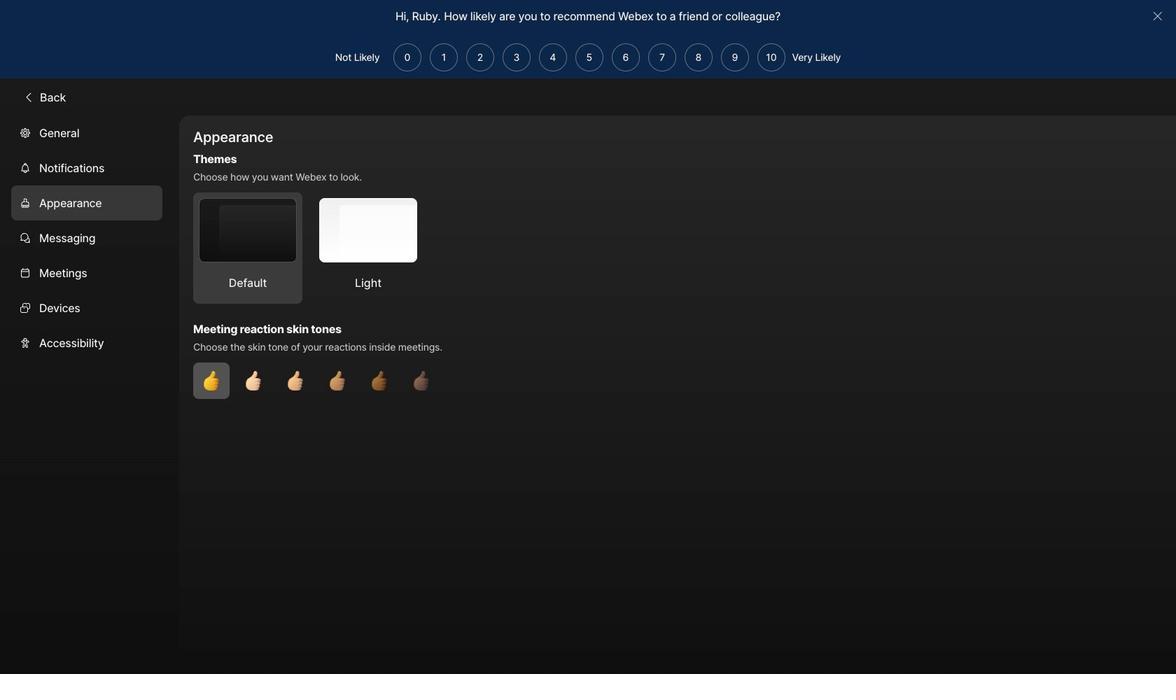 Task type: describe. For each thing, give the bounding box(es) containing it.
devices tab
[[11, 291, 162, 326]]

wrapper image for accessibility tab
[[20, 338, 31, 349]]

how likely are you to recommend webex to a friend or colleague? score webex from 0 to 10, 0 is not likely and 10 is very likely. toolbar
[[389, 43, 786, 71]]

wrapper image for devices tab
[[20, 303, 31, 314]]

messaging tab
[[11, 221, 162, 256]]

wrapper image for general tab
[[20, 128, 31, 139]]

wrapper image for "appearance" tab
[[20, 198, 31, 209]]

settings navigation
[[0, 116, 179, 674]]

wrapper image for messaging tab
[[20, 233, 31, 244]]

wrapper image for notifications tab
[[20, 163, 31, 174]]

general tab
[[11, 116, 162, 151]]



Task type: vqa. For each thing, say whether or not it's contained in the screenshot.
meetings Tab
yes



Task type: locate. For each thing, give the bounding box(es) containing it.
1 vertical spatial wrapper image
[[20, 233, 31, 244]]

wrapper image inside notifications tab
[[20, 163, 31, 174]]

accessibility tab
[[11, 326, 162, 361]]

2 wrapper image from the top
[[20, 163, 31, 174]]

notifications tab
[[11, 151, 162, 186]]

0 vertical spatial wrapper image
[[23, 92, 34, 103]]

4 wrapper image from the top
[[20, 268, 31, 279]]

wrapper image inside general tab
[[20, 128, 31, 139]]

wrapper image inside messaging tab
[[20, 233, 31, 244]]

wrapper image
[[20, 128, 31, 139], [20, 163, 31, 174], [20, 198, 31, 209], [20, 268, 31, 279], [20, 303, 31, 314]]

skin tone picker toolbar
[[193, 363, 960, 399]]

close rating section image
[[1152, 11, 1164, 22]]

wrapper image
[[23, 92, 34, 103], [20, 233, 31, 244], [20, 338, 31, 349]]

wrapper image for meetings tab
[[20, 268, 31, 279]]

wrapper image inside accessibility tab
[[20, 338, 31, 349]]

5 wrapper image from the top
[[20, 303, 31, 314]]

meetings tab
[[11, 256, 162, 291]]

appearance tab
[[11, 186, 162, 221]]

2 vertical spatial wrapper image
[[20, 338, 31, 349]]

wrapper image inside devices tab
[[20, 303, 31, 314]]

wrapper image inside "appearance" tab
[[20, 198, 31, 209]]

wrapper image inside meetings tab
[[20, 268, 31, 279]]

1 wrapper image from the top
[[20, 128, 31, 139]]

3 wrapper image from the top
[[20, 198, 31, 209]]



